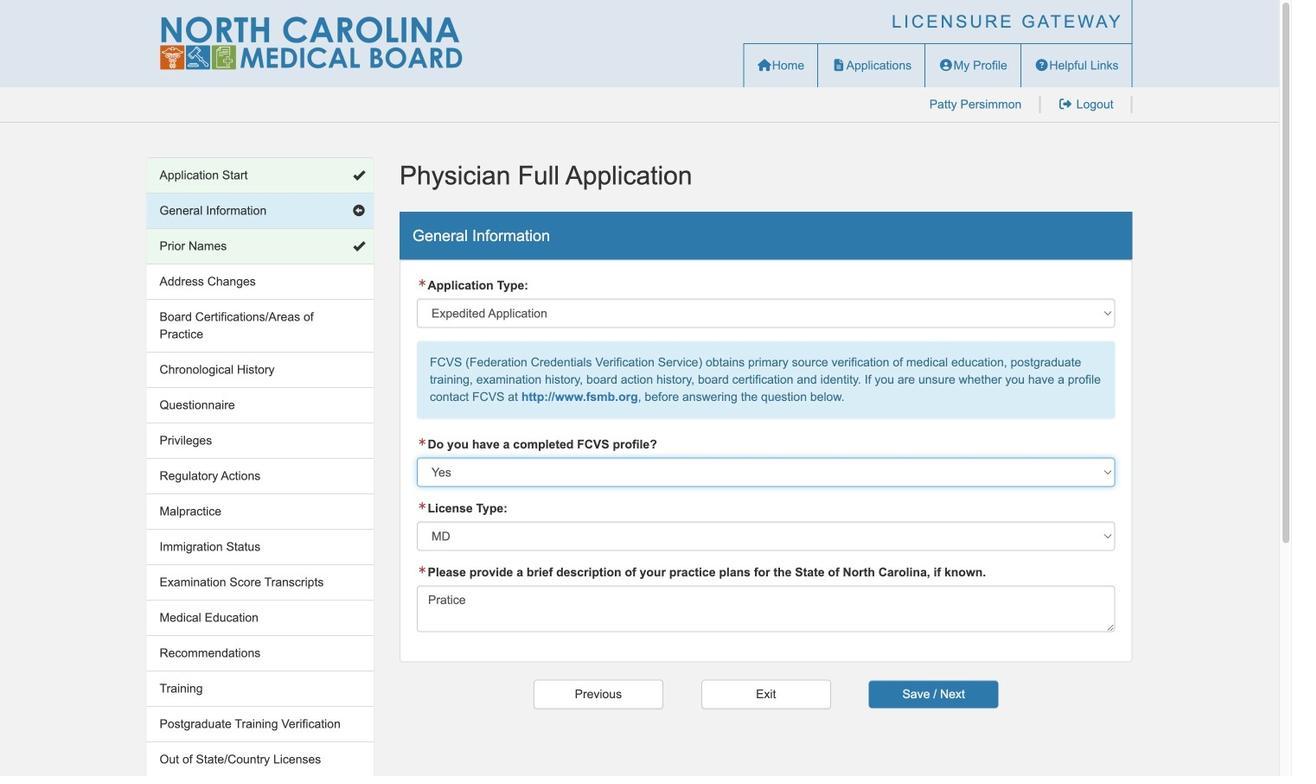 Task type: describe. For each thing, give the bounding box(es) containing it.
north carolina medical board logo image
[[160, 16, 462, 70]]

user circle image
[[939, 59, 954, 71]]

3 fw image from the top
[[417, 566, 428, 575]]

file text image
[[832, 59, 847, 71]]

sign out image
[[1058, 98, 1074, 110]]

circle arrow left image
[[353, 205, 365, 217]]

ok image
[[353, 241, 365, 253]]



Task type: locate. For each thing, give the bounding box(es) containing it.
None button
[[534, 681, 663, 710], [701, 681, 831, 710], [534, 681, 663, 710], [701, 681, 831, 710]]

0 vertical spatial fw image
[[417, 279, 428, 288]]

ok image
[[353, 170, 365, 182]]

None text field
[[417, 586, 1116, 633]]

fw image
[[417, 502, 428, 511]]

2 fw image from the top
[[417, 438, 428, 447]]

None submit
[[869, 681, 999, 709]]

1 fw image from the top
[[417, 279, 428, 288]]

2 vertical spatial fw image
[[417, 566, 428, 575]]

question circle image
[[1035, 59, 1050, 71]]

home image
[[757, 59, 772, 71]]

fw image
[[417, 279, 428, 288], [417, 438, 428, 447], [417, 566, 428, 575]]

1 vertical spatial fw image
[[417, 438, 428, 447]]



